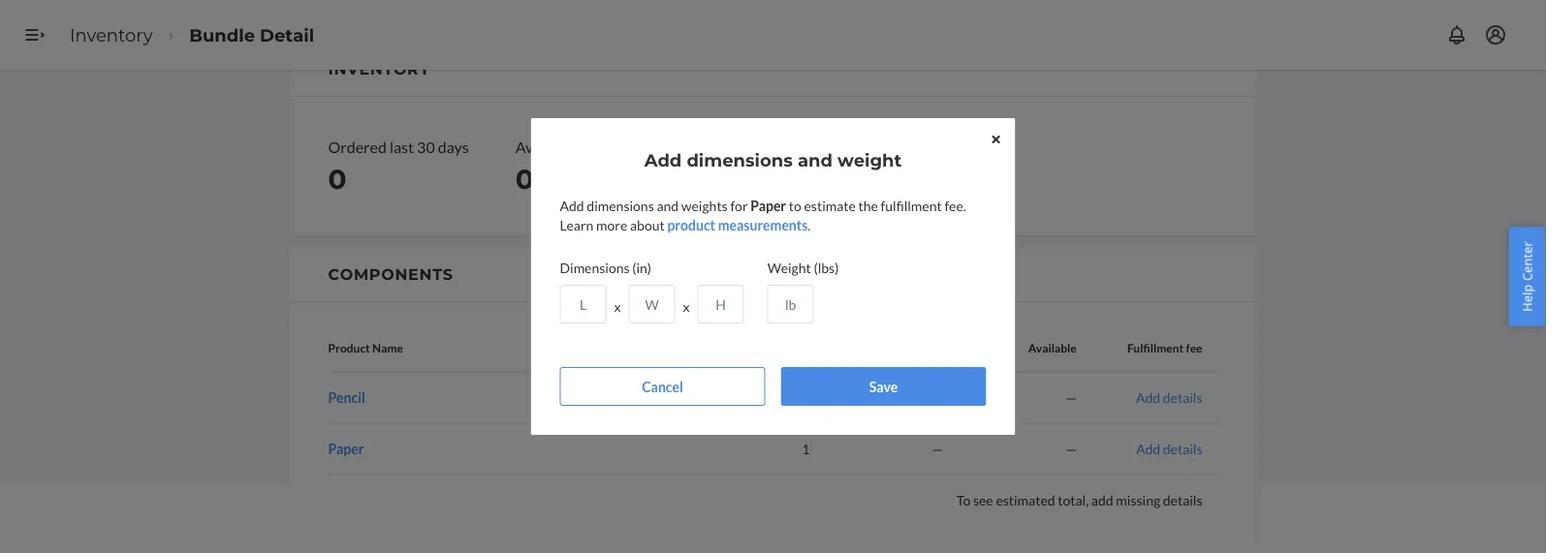 Task type: locate. For each thing, give the bounding box(es) containing it.
and
[[798, 149, 833, 171], [657, 197, 679, 214]]

0 vertical spatial and
[[798, 149, 833, 171]]

weight
[[767, 259, 811, 276]]

W number field
[[629, 285, 675, 324]]

paper
[[750, 197, 786, 214]]

0 horizontal spatial dimensions
[[587, 197, 654, 214]]

dimensions up the more in the left top of the page
[[587, 197, 654, 214]]

the
[[858, 197, 878, 214]]

and up estimate
[[798, 149, 833, 171]]

1 horizontal spatial x
[[683, 299, 690, 315]]

to estimate the fulfillment fee. learn more about
[[560, 197, 966, 233]]

(lbs)
[[814, 259, 839, 276]]

dimensions
[[687, 149, 793, 171], [587, 197, 654, 214]]

1 vertical spatial dimensions
[[587, 197, 654, 214]]

more
[[596, 217, 627, 233]]

product measurements .
[[667, 217, 811, 233]]

0 horizontal spatial add
[[560, 197, 584, 214]]

and for weights
[[657, 197, 679, 214]]

add up add dimensions and weights for paper
[[644, 149, 682, 171]]

.
[[808, 217, 811, 233]]

1 horizontal spatial dimensions
[[687, 149, 793, 171]]

add dimensions and weight dialog
[[531, 118, 1015, 435]]

0 vertical spatial add
[[644, 149, 682, 171]]

2 x from the left
[[683, 299, 690, 315]]

0 vertical spatial dimensions
[[687, 149, 793, 171]]

1 horizontal spatial add
[[644, 149, 682, 171]]

dimensions up for
[[687, 149, 793, 171]]

and up about
[[657, 197, 679, 214]]

add up learn
[[560, 197, 584, 214]]

center
[[1518, 242, 1536, 281]]

save
[[869, 379, 898, 395]]

fulfillment
[[881, 197, 942, 214]]

x
[[614, 299, 621, 315], [683, 299, 690, 315]]

1 vertical spatial and
[[657, 197, 679, 214]]

cancel button
[[560, 367, 765, 406]]

1 vertical spatial add
[[560, 197, 584, 214]]

x left "w" number field on the left of the page
[[614, 299, 621, 315]]

0 horizontal spatial and
[[657, 197, 679, 214]]

learn
[[560, 217, 594, 233]]

help
[[1518, 285, 1536, 312]]

add
[[644, 149, 682, 171], [560, 197, 584, 214]]

x left "h" number field
[[683, 299, 690, 315]]

0 horizontal spatial x
[[614, 299, 621, 315]]

dimensions for add dimensions and weights for paper
[[587, 197, 654, 214]]

to
[[789, 197, 801, 214]]

add dimensions and weights for paper
[[560, 197, 786, 214]]

close image
[[992, 134, 1000, 145]]

1 horizontal spatial and
[[798, 149, 833, 171]]

for
[[730, 197, 748, 214]]



Task type: describe. For each thing, give the bounding box(es) containing it.
add dimensions and weight
[[644, 149, 902, 171]]

weight
[[838, 149, 902, 171]]

save button
[[781, 367, 986, 406]]

help center button
[[1509, 227, 1546, 326]]

lb number field
[[767, 285, 814, 324]]

dimensions (in)
[[560, 259, 651, 276]]

estimate
[[804, 197, 856, 214]]

weights
[[681, 197, 728, 214]]

and for weight
[[798, 149, 833, 171]]

dimensions
[[560, 259, 630, 276]]

fee.
[[944, 197, 966, 214]]

dimensions for add dimensions and weight
[[687, 149, 793, 171]]

add for add dimensions and weight
[[644, 149, 682, 171]]

product
[[667, 217, 715, 233]]

1 x from the left
[[614, 299, 621, 315]]

measurements
[[718, 217, 808, 233]]

help center
[[1518, 242, 1536, 312]]

add for add dimensions and weights for paper
[[560, 197, 584, 214]]

product measurements link
[[667, 217, 808, 233]]

weight (lbs)
[[767, 259, 839, 276]]

about
[[630, 217, 665, 233]]

(in)
[[632, 259, 651, 276]]

H number field
[[698, 285, 744, 324]]

L number field
[[560, 285, 606, 324]]

cancel
[[642, 379, 683, 395]]



Task type: vqa. For each thing, say whether or not it's contained in the screenshot.
the measurements
yes



